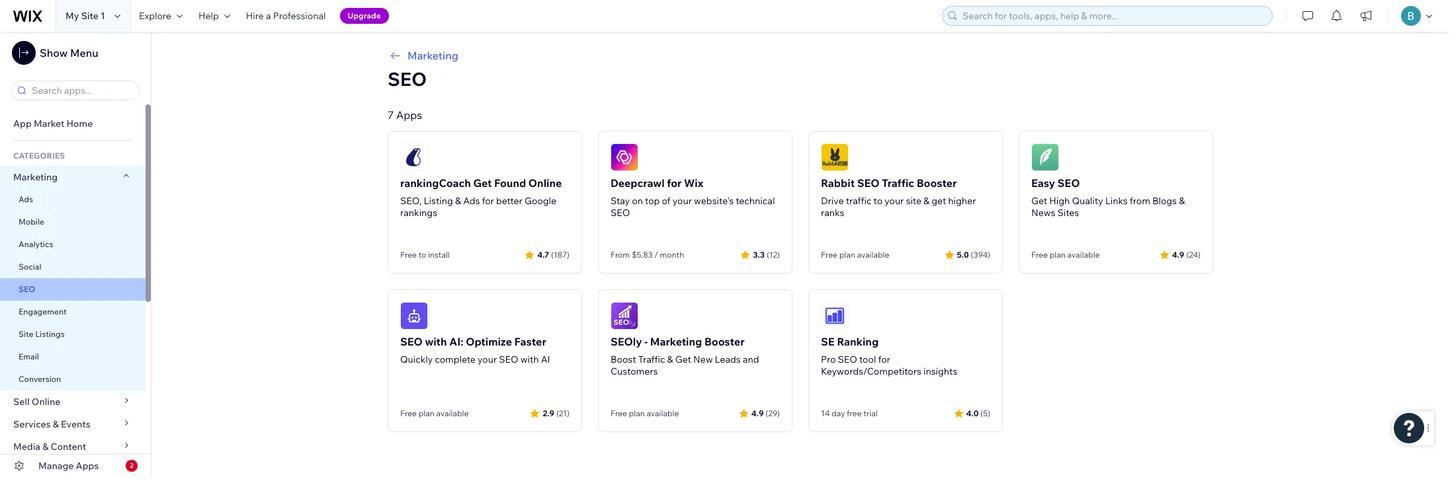 Task type: locate. For each thing, give the bounding box(es) containing it.
booster up 'leads'
[[705, 336, 745, 349]]

apps
[[396, 109, 422, 122], [76, 461, 99, 473]]

1
[[101, 10, 105, 22]]

boost
[[611, 354, 636, 366]]

(24)
[[1187, 250, 1201, 260]]

get inside easy seo get high quality links from blogs & news sites
[[1032, 195, 1048, 207]]

seo down optimize
[[499, 354, 519, 366]]

free
[[400, 250, 417, 260], [821, 250, 838, 260], [1032, 250, 1048, 260], [400, 409, 417, 419], [611, 409, 627, 419]]

4.9
[[1172, 250, 1185, 260], [752, 409, 764, 419]]

free for rankingcoach get found online
[[400, 250, 417, 260]]

seo up "7 apps"
[[388, 68, 427, 91]]

0 horizontal spatial ads
[[19, 195, 33, 204]]

2 vertical spatial get
[[676, 354, 691, 366]]

0 horizontal spatial 4.9
[[752, 409, 764, 419]]

booster inside rabbit seo traffic booster drive traffic to your site & get higher ranks
[[917, 177, 957, 190]]

rankingcoach get found online logo image
[[400, 144, 428, 171]]

14 day free trial
[[821, 409, 878, 419]]

2 vertical spatial for
[[879, 354, 891, 366]]

marketing up "7 apps"
[[408, 49, 458, 62]]

available
[[857, 250, 890, 260], [1068, 250, 1100, 260], [436, 409, 469, 419], [647, 409, 679, 419]]

(21)
[[557, 409, 570, 419]]

4.9 left (29) at the right bottom
[[752, 409, 764, 419]]

seo up quickly
[[400, 336, 423, 349]]

tool
[[860, 354, 876, 366]]

deepcrawl
[[611, 177, 665, 190]]

explore
[[139, 10, 171, 22]]

hire
[[246, 10, 264, 22]]

seo left on
[[611, 207, 630, 219]]

1 vertical spatial booster
[[705, 336, 745, 349]]

-
[[645, 336, 648, 349]]

seo inside easy seo get high quality links from blogs & news sites
[[1058, 177, 1080, 190]]

links
[[1106, 195, 1128, 207]]

online up google
[[529, 177, 562, 190]]

listings
[[35, 330, 65, 340]]

site up email
[[19, 330, 33, 340]]

seo right pro
[[838, 354, 858, 366]]

free to install
[[400, 250, 450, 260]]

for right tool
[[879, 354, 891, 366]]

free plan available down 'customers'
[[611, 409, 679, 419]]

site left 1
[[81, 10, 99, 22]]

0 horizontal spatial online
[[32, 396, 60, 408]]

seo down social
[[19, 285, 35, 295]]

apps inside sidebar element
[[76, 461, 99, 473]]

ads inside rankingcoach get found online seo, listing & ads for better google rankings
[[463, 195, 480, 207]]

1 horizontal spatial to
[[874, 195, 883, 207]]

your inside rabbit seo traffic booster drive traffic to your site & get higher ranks
[[885, 195, 904, 207]]

free down news in the right top of the page
[[1032, 250, 1048, 260]]

drive
[[821, 195, 844, 207]]

& right blogs
[[1179, 195, 1185, 207]]

1 vertical spatial for
[[482, 195, 494, 207]]

free plan available down quickly
[[400, 409, 469, 419]]

0 horizontal spatial for
[[482, 195, 494, 207]]

0 vertical spatial 4.9
[[1172, 250, 1185, 260]]

for inside se ranking pro seo tool for keywords/competitors insights
[[879, 354, 891, 366]]

available down 'customers'
[[647, 409, 679, 419]]

2 horizontal spatial marketing
[[650, 336, 702, 349]]

traffic
[[882, 177, 915, 190], [638, 354, 665, 366]]

0 horizontal spatial marketing link
[[0, 166, 146, 189]]

get
[[473, 177, 492, 190], [1032, 195, 1048, 207], [676, 354, 691, 366]]

ads inside sidebar element
[[19, 195, 33, 204]]

get left found
[[473, 177, 492, 190]]

0 vertical spatial traffic
[[882, 177, 915, 190]]

0 vertical spatial for
[[667, 177, 682, 190]]

2 horizontal spatial for
[[879, 354, 891, 366]]

engagement
[[19, 307, 67, 317]]

1 horizontal spatial booster
[[917, 177, 957, 190]]

app
[[13, 118, 32, 130]]

available down traffic
[[857, 250, 890, 260]]

app market home
[[13, 118, 93, 130]]

1 horizontal spatial ads
[[463, 195, 480, 207]]

online
[[529, 177, 562, 190], [32, 396, 60, 408]]

4.9 left (24)
[[1172, 250, 1185, 260]]

of
[[662, 195, 671, 207]]

mobile
[[19, 217, 44, 227]]

1 horizontal spatial 4.9
[[1172, 250, 1185, 260]]

upgrade button
[[340, 8, 389, 24]]

0 vertical spatial booster
[[917, 177, 957, 190]]

1 vertical spatial site
[[19, 330, 33, 340]]

2 horizontal spatial your
[[885, 195, 904, 207]]

free for rabbit seo traffic booster
[[821, 250, 838, 260]]

your left the site
[[885, 195, 904, 207]]

plan down sites
[[1050, 250, 1066, 260]]

plan for get
[[1050, 250, 1066, 260]]

0 horizontal spatial traffic
[[638, 354, 665, 366]]

1 horizontal spatial online
[[529, 177, 562, 190]]

insights
[[924, 366, 958, 378]]

rankingcoach get found online seo, listing & ads for better google rankings
[[400, 177, 562, 219]]

your
[[673, 195, 692, 207], [885, 195, 904, 207], [478, 354, 497, 366]]

1 vertical spatial online
[[32, 396, 60, 408]]

0 horizontal spatial site
[[19, 330, 33, 340]]

0 horizontal spatial apps
[[76, 461, 99, 473]]

free plan available down ranks
[[821, 250, 890, 260]]

deepcrawl for wix logo image
[[611, 144, 639, 171]]

ads right listing
[[463, 195, 480, 207]]

events
[[61, 419, 91, 431]]

rabbit
[[821, 177, 855, 190]]

services & events
[[13, 419, 91, 431]]

&
[[455, 195, 461, 207], [924, 195, 930, 207], [1179, 195, 1185, 207], [667, 354, 673, 366], [53, 419, 59, 431], [42, 441, 49, 453]]

marketing
[[408, 49, 458, 62], [13, 171, 58, 183], [650, 336, 702, 349]]

online up services & events
[[32, 396, 60, 408]]

marketing link
[[388, 48, 1214, 64], [0, 166, 146, 189]]

2 vertical spatial marketing
[[650, 336, 702, 349]]

0 horizontal spatial get
[[473, 177, 492, 190]]

from
[[611, 250, 630, 260]]

blogs
[[1153, 195, 1177, 207]]

seo up high
[[1058, 177, 1080, 190]]

plan down 'customers'
[[629, 409, 645, 419]]

& inside seoly - marketing booster boost traffic & get new leads and customers
[[667, 354, 673, 366]]

1 horizontal spatial your
[[673, 195, 692, 207]]

and
[[743, 354, 759, 366]]

professional
[[273, 10, 326, 22]]

online inside sidebar element
[[32, 396, 60, 408]]

plan down ranks
[[840, 250, 856, 260]]

4.7 (187)
[[538, 250, 570, 260]]

to right traffic
[[874, 195, 883, 207]]

your inside 'seo with ai: optimize faster quickly complete your seo with ai'
[[478, 354, 497, 366]]

site listings link
[[0, 324, 146, 346]]

& right listing
[[455, 195, 461, 207]]

market
[[34, 118, 64, 130]]

content
[[51, 441, 86, 453]]

traffic up the site
[[882, 177, 915, 190]]

media & content link
[[0, 436, 146, 459]]

to left 'install'
[[419, 250, 426, 260]]

& inside rabbit seo traffic booster drive traffic to your site & get higher ranks
[[924, 195, 930, 207]]

1 vertical spatial to
[[419, 250, 426, 260]]

1 horizontal spatial marketing link
[[388, 48, 1214, 64]]

engagement link
[[0, 301, 146, 324]]

app market home link
[[0, 113, 146, 135]]

2 horizontal spatial get
[[1032, 195, 1048, 207]]

1 vertical spatial with
[[521, 354, 539, 366]]

4.9 (29)
[[752, 409, 780, 419]]

online inside rankingcoach get found online seo, listing & ads for better google rankings
[[529, 177, 562, 190]]

your down optimize
[[478, 354, 497, 366]]

sites
[[1058, 207, 1080, 219]]

traffic inside seoly - marketing booster boost traffic & get new leads and customers
[[638, 354, 665, 366]]

rabbit seo traffic booster drive traffic to your site & get higher ranks
[[821, 177, 976, 219]]

0 vertical spatial apps
[[396, 109, 422, 122]]

1 vertical spatial traffic
[[638, 354, 665, 366]]

booster up get
[[917, 177, 957, 190]]

traffic inside rabbit seo traffic booster drive traffic to your site & get higher ranks
[[882, 177, 915, 190]]

leads
[[715, 354, 741, 366]]

conversion
[[19, 375, 61, 385]]

plan down quickly
[[419, 409, 435, 419]]

seoly
[[611, 336, 642, 349]]

site listings
[[19, 330, 65, 340]]

ai
[[541, 354, 550, 366]]

free down ranks
[[821, 250, 838, 260]]

your for traffic
[[885, 195, 904, 207]]

ads up mobile
[[19, 195, 33, 204]]

rankings
[[400, 207, 437, 219]]

Search apps... field
[[28, 81, 135, 100]]

get inside seoly - marketing booster boost traffic & get new leads and customers
[[676, 354, 691, 366]]

1 vertical spatial marketing link
[[0, 166, 146, 189]]

ai:
[[450, 336, 464, 349]]

plan for marketing
[[629, 409, 645, 419]]

marketing down the categories
[[13, 171, 58, 183]]

marketing right -
[[650, 336, 702, 349]]

get down easy
[[1032, 195, 1048, 207]]

free left 'install'
[[400, 250, 417, 260]]

seo
[[388, 68, 427, 91], [857, 177, 880, 190], [1058, 177, 1080, 190], [611, 207, 630, 219], [19, 285, 35, 295], [400, 336, 423, 349], [499, 354, 519, 366], [838, 354, 858, 366]]

social link
[[0, 256, 146, 279]]

& left the new
[[667, 354, 673, 366]]

1 vertical spatial 4.9
[[752, 409, 764, 419]]

0 horizontal spatial with
[[425, 336, 447, 349]]

1 vertical spatial get
[[1032, 195, 1048, 207]]

with left ai:
[[425, 336, 447, 349]]

4.0 (5)
[[967, 409, 991, 419]]

analytics
[[19, 240, 53, 250]]

apps down media & content link
[[76, 461, 99, 473]]

rabbit seo traffic booster logo image
[[821, 144, 849, 171]]

free plan available down sites
[[1032, 250, 1100, 260]]

(5)
[[981, 409, 991, 419]]

to inside rabbit seo traffic booster drive traffic to your site & get higher ranks
[[874, 195, 883, 207]]

with left ai
[[521, 354, 539, 366]]

traffic
[[846, 195, 872, 207]]

free down 'customers'
[[611, 409, 627, 419]]

Search for tools, apps, help & more... field
[[959, 7, 1269, 25]]

get left the new
[[676, 354, 691, 366]]

faster
[[515, 336, 547, 349]]

your inside deepcrawl for wix stay on top of your website's technical seo
[[673, 195, 692, 207]]

for left the wix
[[667, 177, 682, 190]]

0 vertical spatial to
[[874, 195, 883, 207]]

help
[[198, 10, 219, 22]]

traffic down -
[[638, 354, 665, 366]]

0 horizontal spatial marketing
[[13, 171, 58, 183]]

& inside easy seo get high quality links from blogs & news sites
[[1179, 195, 1185, 207]]

news
[[1032, 207, 1056, 219]]

1 horizontal spatial for
[[667, 177, 682, 190]]

seo inside sidebar element
[[19, 285, 35, 295]]

site
[[81, 10, 99, 22], [19, 330, 33, 340]]

free plan available for marketing
[[611, 409, 679, 419]]

hire a professional link
[[238, 0, 334, 32]]

booster inside seoly - marketing booster boost traffic & get new leads and customers
[[705, 336, 745, 349]]

1 vertical spatial apps
[[76, 461, 99, 473]]

available for marketing
[[647, 409, 679, 419]]

0 horizontal spatial to
[[419, 250, 426, 260]]

ads
[[19, 195, 33, 204], [463, 195, 480, 207]]

available for ai:
[[436, 409, 469, 419]]

(12)
[[767, 250, 780, 260]]

& left get
[[924, 195, 930, 207]]

plan
[[840, 250, 856, 260], [1050, 250, 1066, 260], [419, 409, 435, 419], [629, 409, 645, 419]]

1 vertical spatial marketing
[[13, 171, 58, 183]]

1 horizontal spatial site
[[81, 10, 99, 22]]

1 horizontal spatial marketing
[[408, 49, 458, 62]]

available down sites
[[1068, 250, 1100, 260]]

se ranking logo image
[[821, 302, 849, 330]]

3.3 (12)
[[753, 250, 780, 260]]

booster for rabbit seo traffic booster
[[917, 177, 957, 190]]

0 vertical spatial get
[[473, 177, 492, 190]]

seo inside se ranking pro seo tool for keywords/competitors insights
[[838, 354, 858, 366]]

0 vertical spatial online
[[529, 177, 562, 190]]

for inside deepcrawl for wix stay on top of your website's technical seo
[[667, 177, 682, 190]]

0 horizontal spatial booster
[[705, 336, 745, 349]]

day
[[832, 409, 845, 419]]

1 horizontal spatial get
[[676, 354, 691, 366]]

0 horizontal spatial your
[[478, 354, 497, 366]]

free down quickly
[[400, 409, 417, 419]]

ads link
[[0, 189, 146, 211]]

(187)
[[551, 250, 570, 260]]

free for seo with ai: optimize faster
[[400, 409, 417, 419]]

1 horizontal spatial traffic
[[882, 177, 915, 190]]

for left better
[[482, 195, 494, 207]]

0 vertical spatial site
[[81, 10, 99, 22]]

available down "complete"
[[436, 409, 469, 419]]

your right of
[[673, 195, 692, 207]]

1 horizontal spatial apps
[[396, 109, 422, 122]]

with
[[425, 336, 447, 349], [521, 354, 539, 366]]

seo up traffic
[[857, 177, 880, 190]]

apps right 7
[[396, 109, 422, 122]]



Task type: describe. For each thing, give the bounding box(es) containing it.
5.0
[[957, 250, 969, 260]]

on
[[632, 195, 643, 207]]

pro
[[821, 354, 836, 366]]

seoly - marketing booster boost traffic & get new leads and customers
[[611, 336, 759, 378]]

my site 1
[[66, 10, 105, 22]]

site inside 'link'
[[19, 330, 33, 340]]

easy seo get high quality links from blogs & news sites
[[1032, 177, 1185, 219]]

(394)
[[971, 250, 991, 260]]

help button
[[191, 0, 238, 32]]

my
[[66, 10, 79, 22]]

services & events link
[[0, 414, 146, 436]]

free
[[847, 409, 862, 419]]

install
[[428, 250, 450, 260]]

hire a professional
[[246, 10, 326, 22]]

free for easy seo
[[1032, 250, 1048, 260]]

better
[[496, 195, 523, 207]]

manage apps
[[38, 461, 99, 473]]

rankingcoach
[[400, 177, 471, 190]]

0 vertical spatial marketing link
[[388, 48, 1214, 64]]

found
[[494, 177, 526, 190]]

menu
[[70, 46, 98, 60]]

7 apps
[[388, 109, 422, 122]]

available for get
[[1068, 250, 1100, 260]]

get
[[932, 195, 947, 207]]

deepcrawl for wix stay on top of your website's technical seo
[[611, 177, 775, 219]]

free plan available for traffic
[[821, 250, 890, 260]]

from
[[1130, 195, 1151, 207]]

social
[[19, 262, 41, 272]]

sidebar element
[[0, 32, 152, 478]]

show menu button
[[12, 41, 98, 65]]

marketing inside seoly - marketing booster boost traffic & get new leads and customers
[[650, 336, 702, 349]]

upgrade
[[348, 11, 381, 21]]

get inside rankingcoach get found online seo, listing & ads for better google rankings
[[473, 177, 492, 190]]

wix
[[684, 177, 704, 190]]

home
[[67, 118, 93, 130]]

/
[[655, 250, 658, 260]]

from $5.83 / month
[[611, 250, 684, 260]]

& right media
[[42, 441, 49, 453]]

plan for ai:
[[419, 409, 435, 419]]

technical
[[736, 195, 775, 207]]

4.0
[[967, 409, 979, 419]]

show menu
[[40, 46, 98, 60]]

site
[[906, 195, 922, 207]]

0 vertical spatial with
[[425, 336, 447, 349]]

seo,
[[400, 195, 422, 207]]

marketing inside sidebar element
[[13, 171, 58, 183]]

email
[[19, 352, 39, 362]]

5.0 (394)
[[957, 250, 991, 260]]

manage
[[38, 461, 74, 473]]

sell
[[13, 396, 30, 408]]

seo inside deepcrawl for wix stay on top of your website's technical seo
[[611, 207, 630, 219]]

free plan available for get
[[1032, 250, 1100, 260]]

1 horizontal spatial with
[[521, 354, 539, 366]]

& inside rankingcoach get found online seo, listing & ads for better google rankings
[[455, 195, 461, 207]]

new
[[694, 354, 713, 366]]

keywords/competitors
[[821, 366, 922, 378]]

0 vertical spatial marketing
[[408, 49, 458, 62]]

customers
[[611, 366, 658, 378]]

mobile link
[[0, 211, 146, 234]]

apps for 7 apps
[[396, 109, 422, 122]]

your for ai:
[[478, 354, 497, 366]]

media & content
[[13, 441, 86, 453]]

easy seo logo image
[[1032, 144, 1060, 171]]

your for wix
[[673, 195, 692, 207]]

4.9 for seoly - marketing booster
[[752, 409, 764, 419]]

easy
[[1032, 177, 1056, 190]]

google
[[525, 195, 557, 207]]

a
[[266, 10, 271, 22]]

quickly
[[400, 354, 433, 366]]

& left events at the bottom left of the page
[[53, 419, 59, 431]]

top
[[645, 195, 660, 207]]

for inside rankingcoach get found online seo, listing & ads for better google rankings
[[482, 195, 494, 207]]

email link
[[0, 346, 146, 369]]

seo with ai: optimize faster logo image
[[400, 302, 428, 330]]

show
[[40, 46, 68, 60]]

complete
[[435, 354, 476, 366]]

4.9 (24)
[[1172, 250, 1201, 260]]

apps for manage apps
[[76, 461, 99, 473]]

4.7
[[538, 250, 549, 260]]

plan for traffic
[[840, 250, 856, 260]]

sell online link
[[0, 391, 146, 414]]

free for seoly - marketing booster
[[611, 409, 627, 419]]

seoly - marketing booster logo image
[[611, 302, 639, 330]]

se
[[821, 336, 835, 349]]

month
[[660, 250, 684, 260]]

available for traffic
[[857, 250, 890, 260]]

free plan available for ai:
[[400, 409, 469, 419]]

booster for seoly - marketing booster
[[705, 336, 745, 349]]

4.9 for easy seo
[[1172, 250, 1185, 260]]

categories
[[13, 151, 65, 161]]

2.9
[[543, 409, 555, 419]]

7
[[388, 109, 394, 122]]

seo link
[[0, 279, 146, 301]]

sell online
[[13, 396, 60, 408]]

$5.83
[[632, 250, 653, 260]]

2
[[130, 462, 134, 471]]

seo inside rabbit seo traffic booster drive traffic to your site & get higher ranks
[[857, 177, 880, 190]]

se ranking pro seo tool for keywords/competitors insights
[[821, 336, 958, 378]]

ranks
[[821, 207, 845, 219]]

(29)
[[766, 409, 780, 419]]

trial
[[864, 409, 878, 419]]



Task type: vqa. For each thing, say whether or not it's contained in the screenshot.
Deepcrawl for Wix Stay on top of your website's technical SEO
yes



